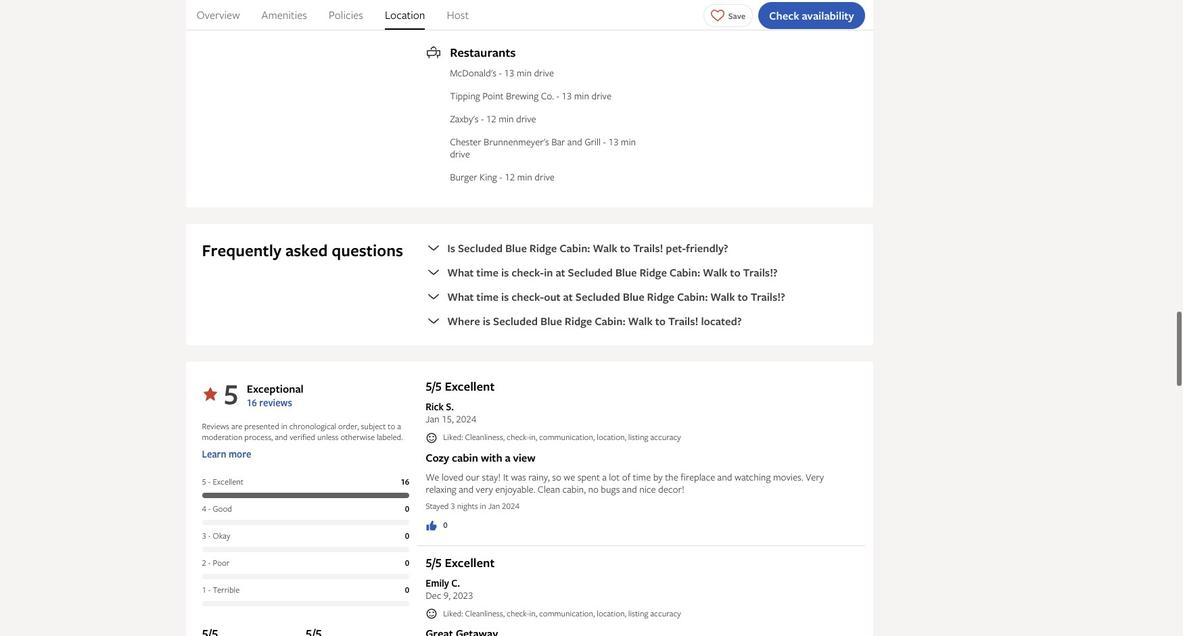 Task type: locate. For each thing, give the bounding box(es) containing it.
0 horizontal spatial 16
[[247, 397, 257, 410]]

2 - poor
[[202, 558, 230, 569]]

ridge
[[470, 15, 492, 28], [530, 241, 557, 256], [640, 265, 667, 280], [647, 290, 675, 305], [565, 314, 592, 329]]

very
[[806, 471, 824, 484]]

secluded down is secluded blue ridge cabin: walk to trails! pet-friendly?
[[568, 265, 613, 280]]

chester
[[450, 136, 481, 148]]

1 horizontal spatial 12
[[505, 171, 515, 184]]

cleanliness, down '2023' on the left bottom of the page
[[465, 608, 505, 620]]

1 liked: cleanliness, check-in, communication, location, listing accuracy from the top
[[443, 432, 681, 443]]

bar
[[552, 136, 565, 148]]

0 vertical spatial cleanliness,
[[465, 432, 505, 443]]

movies.
[[773, 471, 803, 484]]

and left nice
[[622, 483, 637, 496]]

with
[[481, 451, 502, 465]]

5/5 up rick
[[426, 378, 442, 395]]

walk up what time is check-in at secluded blue ridge cabin: walk to trails!?
[[593, 241, 618, 256]]

1 vertical spatial is
[[501, 290, 509, 305]]

1 vertical spatial trails!?
[[751, 290, 785, 305]]

good
[[213, 504, 232, 515]]

0 vertical spatial location,
[[597, 432, 626, 443]]

1 horizontal spatial 13
[[562, 90, 572, 102]]

stay!
[[482, 471, 501, 484]]

and inside reviews are presented in chronological order, subject to a moderation process, and verified unless otherwise labeled. learn more
[[275, 432, 288, 443]]

excellent up s.
[[445, 378, 495, 395]]

2 vertical spatial in
[[480, 501, 486, 512]]

by
[[653, 471, 663, 484]]

2024
[[456, 413, 476, 426], [502, 501, 519, 512]]

0 vertical spatial in,
[[529, 432, 537, 443]]

13 right the co.
[[562, 90, 572, 102]]

3 left nights
[[451, 501, 455, 512]]

cabin: up what time is check-in at secluded blue ridge cabin: walk to trails!?
[[560, 241, 590, 256]]

drive up burger
[[450, 148, 470, 161]]

in, for jan 15, 2024
[[529, 432, 537, 443]]

a
[[397, 421, 401, 433], [505, 451, 511, 465], [602, 471, 607, 484]]

poor
[[213, 558, 230, 569]]

drive
[[534, 67, 554, 79], [592, 90, 612, 102], [516, 113, 536, 125], [450, 148, 470, 161], [535, 171, 555, 184]]

13
[[504, 67, 514, 79], [562, 90, 572, 102], [608, 136, 619, 148]]

liked: for emily c.
[[443, 608, 463, 620]]

excellent up good
[[213, 477, 244, 488]]

0 inside button
[[443, 520, 448, 531]]

1 vertical spatial a
[[505, 451, 511, 465]]

secluded right where
[[493, 314, 538, 329]]

communication,
[[539, 432, 595, 443], [539, 608, 595, 620]]

1 vertical spatial accuracy
[[650, 608, 681, 620]]

2024 down "enjoyable."
[[502, 501, 519, 512]]

1 5/5 from the top
[[426, 378, 442, 395]]

cabin: up located?
[[677, 290, 708, 305]]

- right the co.
[[556, 90, 559, 102]]

a right the with
[[505, 451, 511, 465]]

at right the out
[[563, 290, 573, 305]]

- right 2
[[208, 558, 211, 569]]

0 vertical spatial liked:
[[443, 432, 463, 443]]

0 vertical spatial liked: cleanliness, check-in, communication, location, listing accuracy
[[443, 432, 681, 443]]

relaxing
[[426, 483, 457, 496]]

1 vertical spatial 5/5
[[426, 555, 442, 572]]

very
[[476, 483, 493, 496]]

trails!?
[[743, 265, 778, 280], [751, 290, 785, 305]]

drive down chester brunnenmeyer's bar and grill - 13 min drive
[[535, 171, 555, 184]]

reviews
[[259, 397, 292, 410]]

2 communication, from the top
[[539, 608, 595, 620]]

0 vertical spatial listing
[[628, 432, 648, 443]]

host
[[447, 7, 469, 22]]

communication, for jan 15, 2024
[[539, 432, 595, 443]]

excellent up the c.
[[445, 555, 495, 572]]

secluded
[[458, 241, 503, 256], [568, 265, 613, 280], [576, 290, 620, 305], [493, 314, 538, 329]]

5/5 for 5/5 excellent emily c. dec 9, 2023
[[426, 555, 442, 572]]

0 vertical spatial time
[[476, 265, 499, 280]]

1 vertical spatial listing
[[628, 608, 648, 620]]

1 vertical spatial 5
[[202, 477, 206, 488]]

1 vertical spatial jan
[[488, 501, 500, 512]]

0 vertical spatial 16
[[247, 397, 257, 410]]

0 horizontal spatial 12
[[486, 113, 496, 125]]

0 vertical spatial is
[[501, 265, 509, 280]]

13 right 'grill'
[[608, 136, 619, 148]]

1 liked: from the top
[[443, 432, 463, 443]]

0 vertical spatial a
[[397, 421, 401, 433]]

13 up brewing
[[504, 67, 514, 79]]

in
[[544, 265, 553, 280], [281, 421, 287, 433], [480, 501, 486, 512]]

min right 'grill'
[[621, 136, 636, 148]]

2 in, from the top
[[529, 608, 537, 620]]

2 what from the top
[[447, 290, 474, 305]]

min down chester brunnenmeyer's bar and grill - 13 min drive
[[517, 171, 532, 184]]

what up where
[[447, 290, 474, 305]]

location,
[[597, 432, 626, 443], [597, 608, 626, 620]]

liked: cleanliness, check-in, communication, location, listing accuracy for jan 15, 2024
[[443, 432, 681, 443]]

cabin:
[[560, 241, 590, 256], [670, 265, 700, 280], [677, 290, 708, 305], [595, 314, 626, 329]]

questions
[[332, 240, 403, 262]]

negative theme image
[[202, 387, 218, 403]]

-
[[499, 67, 502, 79], [556, 90, 559, 102], [481, 113, 484, 125], [603, 136, 606, 148], [499, 171, 502, 184], [208, 477, 211, 488], [208, 504, 211, 515], [208, 531, 211, 542], [208, 558, 211, 569], [208, 585, 211, 596]]

cleanliness,
[[465, 432, 505, 443], [465, 608, 505, 620]]

0 horizontal spatial 5
[[202, 477, 206, 488]]

- for 2 - poor
[[208, 558, 211, 569]]

1 horizontal spatial a
[[505, 451, 511, 465]]

in up the out
[[544, 265, 553, 280]]

16 left we
[[401, 477, 409, 488]]

excellent inside the 5/5 excellent rick s. jan 15, 2024
[[445, 378, 495, 395]]

frequently
[[202, 240, 281, 262]]

s.
[[446, 401, 454, 414]]

blue
[[450, 15, 468, 28], [505, 241, 527, 256], [615, 265, 637, 280], [623, 290, 645, 305], [541, 314, 562, 329]]

1 vertical spatial time
[[476, 290, 499, 305]]

1 vertical spatial liked:
[[443, 608, 463, 620]]

burger king - 12 min drive
[[450, 171, 555, 184]]

blue right is
[[505, 241, 527, 256]]

- up point in the left top of the page
[[499, 67, 502, 79]]

small image
[[426, 432, 438, 444]]

2 horizontal spatial 13
[[608, 136, 619, 148]]

jan for excellent
[[426, 413, 439, 426]]

0 for okay
[[405, 531, 409, 542]]

in inside reviews are presented in chronological order, subject to a moderation process, and verified unless otherwise labeled. learn more
[[281, 421, 287, 433]]

0 vertical spatial trails!?
[[743, 265, 778, 280]]

0 horizontal spatial trails!
[[633, 241, 663, 256]]

what for what time is check-out at secluded blue ridge cabin: walk to trails!?
[[447, 290, 474, 305]]

2 listing from the top
[[628, 608, 648, 620]]

okay
[[213, 531, 230, 542]]

13 inside chester brunnenmeyer's bar and grill - 13 min drive
[[608, 136, 619, 148]]

1 vertical spatial location,
[[597, 608, 626, 620]]

2 vertical spatial time
[[633, 471, 651, 484]]

mcdonald's
[[450, 67, 497, 79]]

- up 4 - good
[[208, 477, 211, 488]]

drive up the co.
[[534, 67, 554, 79]]

trails! left located?
[[668, 314, 699, 329]]

1 in, from the top
[[529, 432, 537, 443]]

5 for 5 - excellent
[[202, 477, 206, 488]]

0 horizontal spatial a
[[397, 421, 401, 433]]

more
[[229, 448, 251, 461]]

- right 4
[[208, 504, 211, 515]]

and left verified
[[275, 432, 288, 443]]

12 right king on the top of page
[[505, 171, 515, 184]]

1 vertical spatial excellent
[[213, 477, 244, 488]]

1 vertical spatial in,
[[529, 608, 537, 620]]

1 horizontal spatial jan
[[488, 501, 500, 512]]

excellent inside 5/5 excellent emily c. dec 9, 2023
[[445, 555, 495, 572]]

1 vertical spatial list
[[450, 67, 636, 184]]

1 listing from the top
[[628, 432, 648, 443]]

jan left 15,
[[426, 413, 439, 426]]

2024 right 15,
[[456, 413, 476, 426]]

5/5 up emily
[[426, 555, 442, 572]]

amenities link
[[262, 0, 307, 30]]

liked: down 15,
[[443, 432, 463, 443]]

jan inside the 5/5 excellent rick s. jan 15, 2024
[[426, 413, 439, 426]]

in,
[[529, 432, 537, 443], [529, 608, 537, 620]]

what down is
[[447, 265, 474, 280]]

a left 'lot' in the right bottom of the page
[[602, 471, 607, 484]]

learn more link
[[202, 448, 409, 472]]

jan down 'very'
[[488, 501, 500, 512]]

0 vertical spatial 13
[[504, 67, 514, 79]]

railway
[[523, 15, 552, 28]]

2 liked: cleanliness, check-in, communication, location, listing accuracy from the top
[[443, 608, 681, 620]]

16 left the reviews
[[247, 397, 257, 410]]

0 horizontal spatial 2024
[[456, 413, 476, 426]]

1 accuracy from the top
[[650, 432, 681, 443]]

to
[[620, 241, 631, 256], [730, 265, 741, 280], [738, 290, 748, 305], [655, 314, 666, 329], [388, 421, 395, 433]]

0 horizontal spatial jan
[[426, 413, 439, 426]]

1 vertical spatial at
[[563, 290, 573, 305]]

order,
[[338, 421, 359, 433]]

2 vertical spatial excellent
[[445, 555, 495, 572]]

0 for good
[[405, 504, 409, 515]]

5/5 inside 5/5 excellent emily c. dec 9, 2023
[[426, 555, 442, 572]]

2 location, from the top
[[597, 608, 626, 620]]

1 vertical spatial liked: cleanliness, check-in, communication, location, listing accuracy
[[443, 608, 681, 620]]

a inside reviews are presented in chronological order, subject to a moderation process, and verified unless otherwise labeled. learn more
[[397, 421, 401, 433]]

1 horizontal spatial 16
[[401, 477, 409, 488]]

5/5 inside the 5/5 excellent rick s. jan 15, 2024
[[426, 378, 442, 395]]

overview
[[197, 7, 240, 22]]

trails!? for what time is check-in at secluded blue ridge cabin: walk to trails!?
[[743, 265, 778, 280]]

0 vertical spatial accuracy
[[650, 432, 681, 443]]

and right bar
[[567, 136, 582, 148]]

time for what time is check-in at secluded blue ridge cabin: walk to trails!?
[[476, 265, 499, 280]]

1 communication, from the top
[[539, 432, 595, 443]]

1 vertical spatial communication,
[[539, 608, 595, 620]]

0 horizontal spatial 13
[[504, 67, 514, 79]]

process,
[[244, 432, 273, 443]]

5 out of 5 element
[[202, 626, 306, 637], [306, 626, 409, 637]]

0 vertical spatial what
[[447, 265, 474, 280]]

0 horizontal spatial in
[[281, 421, 287, 433]]

location, for dec 9, 2023
[[597, 608, 626, 620]]

1 vertical spatial 3
[[202, 531, 206, 542]]

0 vertical spatial jan
[[426, 413, 439, 426]]

medium image
[[426, 520, 438, 532]]

1 horizontal spatial 2024
[[502, 501, 519, 512]]

check availability button
[[758, 2, 865, 29]]

min
[[517, 67, 532, 79], [574, 90, 589, 102], [499, 113, 514, 125], [621, 136, 636, 148], [517, 171, 532, 184]]

0 vertical spatial at
[[556, 265, 565, 280]]

5 right negative theme image
[[224, 375, 239, 414]]

0 horizontal spatial 3
[[202, 531, 206, 542]]

a right subject
[[397, 421, 401, 433]]

0 vertical spatial 5/5
[[426, 378, 442, 395]]

2 vertical spatial 13
[[608, 136, 619, 148]]

2 vertical spatial a
[[602, 471, 607, 484]]

we
[[564, 471, 575, 484]]

- for zaxby's - 12 min drive
[[481, 113, 484, 125]]

0 vertical spatial excellent
[[445, 378, 495, 395]]

accuracy for jan 15, 2024
[[650, 432, 681, 443]]

and
[[567, 136, 582, 148], [275, 432, 288, 443], [718, 471, 732, 484], [459, 483, 474, 496], [622, 483, 637, 496]]

min inside chester brunnenmeyer's bar and grill - 13 min drive
[[621, 136, 636, 148]]

1 vertical spatial cleanliness,
[[465, 608, 505, 620]]

list
[[186, 0, 873, 30], [450, 67, 636, 184]]

listing for dec 9, 2023
[[628, 608, 648, 620]]

5/5 excellent rick s. jan 15, 2024
[[426, 378, 495, 426]]

0 vertical spatial communication,
[[539, 432, 595, 443]]

unless
[[317, 432, 339, 443]]

liked: down 9, at the bottom left of the page
[[443, 608, 463, 620]]

at up the out
[[556, 265, 565, 280]]

it
[[503, 471, 509, 484]]

5/5
[[426, 378, 442, 395], [426, 555, 442, 572]]

dec
[[426, 589, 441, 602]]

1 location, from the top
[[597, 432, 626, 443]]

- right 1
[[208, 585, 211, 596]]

trails! left pet-
[[633, 241, 663, 256]]

1 cleanliness, from the top
[[465, 432, 505, 443]]

walk down what time is check-out at secluded blue ridge cabin: walk to trails!? at the top of the page
[[628, 314, 653, 329]]

in left verified
[[281, 421, 287, 433]]

liked: cleanliness, check-in, communication, location, listing accuracy
[[443, 432, 681, 443], [443, 608, 681, 620]]

1 horizontal spatial 3
[[451, 501, 455, 512]]

2023
[[453, 589, 473, 602]]

blue up what time is check-out at secluded blue ridge cabin: walk to trails!? at the top of the page
[[615, 265, 637, 280]]

location, for jan 15, 2024
[[597, 432, 626, 443]]

- right zaxby's
[[481, 113, 484, 125]]

1 horizontal spatial trails!
[[668, 314, 699, 329]]

cabin
[[452, 451, 478, 465]]

0 vertical spatial 12
[[486, 113, 496, 125]]

jan
[[426, 413, 439, 426], [488, 501, 500, 512]]

verified
[[290, 432, 315, 443]]

2 horizontal spatial in
[[544, 265, 553, 280]]

min right the co.
[[574, 90, 589, 102]]

0 for poor
[[405, 558, 409, 569]]

12 down point in the left top of the page
[[486, 113, 496, 125]]

0 vertical spatial in
[[544, 265, 553, 280]]

communication, for dec 9, 2023
[[539, 608, 595, 620]]

2 vertical spatial is
[[483, 314, 491, 329]]

0 vertical spatial trails!
[[633, 241, 663, 256]]

1 vertical spatial 12
[[505, 171, 515, 184]]

blue up restaurants
[[450, 15, 468, 28]]

1 vertical spatial trails!
[[668, 314, 699, 329]]

cabin: down pet-
[[670, 265, 700, 280]]

- left okay
[[208, 531, 211, 542]]

2 accuracy from the top
[[650, 608, 681, 620]]

- right 'grill'
[[603, 136, 606, 148]]

2
[[202, 558, 206, 569]]

1 vertical spatial what
[[447, 290, 474, 305]]

5 up 4
[[202, 477, 206, 488]]

cleanliness, up the with
[[465, 432, 505, 443]]

0 vertical spatial 2024
[[456, 413, 476, 426]]

at for out
[[563, 290, 573, 305]]

1 what from the top
[[447, 265, 474, 280]]

1 horizontal spatial in
[[480, 501, 486, 512]]

in right nights
[[480, 501, 486, 512]]

0
[[405, 504, 409, 515], [443, 520, 448, 531], [405, 531, 409, 542], [405, 558, 409, 569], [405, 585, 409, 596]]

3 left okay
[[202, 531, 206, 542]]

2 5/5 from the top
[[426, 555, 442, 572]]

brewing
[[506, 90, 539, 102]]

0 vertical spatial 3
[[451, 501, 455, 512]]

0 vertical spatial list
[[186, 0, 873, 30]]

2 liked: from the top
[[443, 608, 463, 620]]

save
[[728, 10, 746, 21]]

what
[[447, 265, 474, 280], [447, 290, 474, 305]]

1 vertical spatial in
[[281, 421, 287, 433]]

2 cleanliness, from the top
[[465, 608, 505, 620]]

what for what time is check-in at secluded blue ridge cabin: walk to trails!?
[[447, 265, 474, 280]]

0 vertical spatial 5
[[224, 375, 239, 414]]

1 horizontal spatial 5
[[224, 375, 239, 414]]

listing for jan 15, 2024
[[628, 432, 648, 443]]



Task type: describe. For each thing, give the bounding box(es) containing it.
walk up located?
[[711, 290, 735, 305]]

cabin,
[[562, 483, 586, 496]]

watching
[[735, 471, 771, 484]]

exceptional 16 reviews
[[247, 382, 304, 410]]

1 vertical spatial 16
[[401, 477, 409, 488]]

policies
[[329, 7, 363, 22]]

- for 5 - excellent
[[208, 477, 211, 488]]

cozy cabin with a view we loved our stay! it was rainy, so we spent a lot of time by the fireplace and watching movies. very relaxing and very enjoyable. clean cabin, no bugs and nice decor!
[[426, 451, 824, 496]]

1
[[202, 585, 206, 596]]

5/5 for 5/5 excellent rick s. jan 15, 2024
[[426, 378, 442, 395]]

availability
[[802, 8, 854, 23]]

exceptional
[[247, 382, 304, 397]]

chester brunnenmeyer's bar and grill - 13 min drive
[[450, 136, 636, 161]]

spent
[[578, 471, 600, 484]]

subject
[[361, 421, 386, 433]]

drive down brewing
[[516, 113, 536, 125]]

walk down friendly?
[[703, 265, 728, 280]]

otherwise
[[341, 432, 375, 443]]

location
[[385, 7, 425, 22]]

nice
[[639, 483, 656, 496]]

so
[[552, 471, 561, 484]]

16 inside exceptional 16 reviews
[[247, 397, 257, 410]]

3 - okay
[[202, 531, 230, 542]]

co.
[[541, 90, 554, 102]]

mcdonald's - 13 min drive
[[450, 67, 554, 79]]

where is secluded blue ridge cabin: walk to trails! located?
[[447, 314, 742, 329]]

- for 3 - okay
[[208, 531, 211, 542]]

- inside chester brunnenmeyer's bar and grill - 13 min drive
[[603, 136, 606, 148]]

presented
[[244, 421, 279, 433]]

burger
[[450, 171, 477, 184]]

and inside chester brunnenmeyer's bar and grill - 13 min drive
[[567, 136, 582, 148]]

blue ridge scenic railway
[[450, 15, 552, 28]]

in, for dec 9, 2023
[[529, 608, 537, 620]]

labeled.
[[377, 432, 403, 443]]

friendly?
[[686, 241, 728, 256]]

what time is check-out at secluded blue ridge cabin: walk to trails!?
[[447, 290, 785, 305]]

save button
[[703, 4, 753, 27]]

pet-
[[666, 241, 686, 256]]

is for out
[[501, 290, 509, 305]]

- for 1 - terrible
[[208, 585, 211, 596]]

out
[[544, 290, 561, 305]]

are
[[231, 421, 242, 433]]

4 - good
[[202, 504, 232, 515]]

15,
[[442, 413, 454, 426]]

rick
[[426, 401, 444, 414]]

host link
[[447, 0, 469, 30]]

learn
[[202, 448, 226, 461]]

view
[[513, 451, 536, 465]]

check
[[769, 8, 799, 23]]

16 reviews button
[[247, 397, 304, 410]]

is for in
[[501, 265, 509, 280]]

4
[[202, 504, 206, 515]]

to inside reviews are presented in chronological order, subject to a moderation process, and verified unless otherwise labeled. learn more
[[388, 421, 395, 433]]

min up brewing
[[517, 67, 532, 79]]

and up nights
[[459, 483, 474, 496]]

small image
[[426, 609, 438, 621]]

excellent for 5/5 excellent emily c. dec 9, 2023
[[445, 555, 495, 572]]

chronological
[[289, 421, 336, 433]]

trails!? for what time is check-out at secluded blue ridge cabin: walk to trails!?
[[751, 290, 785, 305]]

point
[[482, 90, 504, 102]]

blue down the out
[[541, 314, 562, 329]]

stayed
[[426, 501, 449, 512]]

blue down what time is check-in at secluded blue ridge cabin: walk to trails!?
[[623, 290, 645, 305]]

asked
[[285, 240, 328, 262]]

9,
[[444, 589, 451, 602]]

lot
[[609, 471, 620, 484]]

king
[[480, 171, 497, 184]]

excellent for 5/5 excellent rick s. jan 15, 2024
[[445, 378, 495, 395]]

terrible
[[213, 585, 240, 596]]

list containing mcdonald's - 13 min drive
[[450, 67, 636, 184]]

accuracy for dec 9, 2023
[[650, 608, 681, 620]]

overview link
[[197, 0, 240, 30]]

2 5 out of 5 element from the left
[[306, 626, 409, 637]]

amenities
[[262, 7, 307, 22]]

0 for terrible
[[405, 585, 409, 596]]

frequently asked questions
[[202, 240, 403, 262]]

the
[[665, 471, 678, 484]]

secluded up where is secluded blue ridge cabin: walk to trails! located?
[[576, 290, 620, 305]]

where
[[447, 314, 480, 329]]

2024 inside the 5/5 excellent rick s. jan 15, 2024
[[456, 413, 476, 426]]

in for reviews are presented in chronological order, subject to a moderation process, and verified unless otherwise labeled. learn more
[[281, 421, 287, 433]]

0 button
[[426, 520, 448, 532]]

cabin: down what time is check-out at secluded blue ridge cabin: walk to trails!? at the top of the page
[[595, 314, 626, 329]]

tipping
[[450, 90, 480, 102]]

- for mcdonald's - 13 min drive
[[499, 67, 502, 79]]

at for in
[[556, 265, 565, 280]]

drive up 'grill'
[[592, 90, 612, 102]]

1 vertical spatial 2024
[[502, 501, 519, 512]]

scenic
[[494, 15, 521, 28]]

enjoyable.
[[495, 483, 535, 496]]

located?
[[701, 314, 742, 329]]

restaurants
[[450, 44, 516, 61]]

- right king on the top of page
[[499, 171, 502, 184]]

zaxby's - 12 min drive
[[450, 113, 536, 125]]

tipping point brewing co. - 13 min drive
[[450, 90, 612, 102]]

fireplace
[[681, 471, 715, 484]]

jan for 3
[[488, 501, 500, 512]]

decor!
[[658, 483, 685, 496]]

- for 4 - good
[[208, 504, 211, 515]]

policies link
[[329, 0, 363, 30]]

loved
[[442, 471, 463, 484]]

drive inside chester brunnenmeyer's bar and grill - 13 min drive
[[450, 148, 470, 161]]

rainy,
[[529, 471, 550, 484]]

2 horizontal spatial a
[[602, 471, 607, 484]]

1 5 out of 5 element from the left
[[202, 626, 306, 637]]

zaxby's
[[450, 113, 479, 125]]

secluded right is
[[458, 241, 503, 256]]

list containing overview
[[186, 0, 873, 30]]

5/5 excellent emily c. dec 9, 2023
[[426, 555, 495, 602]]

5 for 5
[[224, 375, 239, 414]]

min up brunnenmeyer's
[[499, 113, 514, 125]]

our
[[466, 471, 480, 484]]

location link
[[385, 0, 425, 30]]

clean
[[538, 483, 560, 496]]

nights
[[457, 501, 478, 512]]

time inside cozy cabin with a view we loved our stay! it was rainy, so we spent a lot of time by the fireplace and watching movies. very relaxing and very enjoyable. clean cabin, no bugs and nice decor!
[[633, 471, 651, 484]]

cozy
[[426, 451, 449, 465]]

1 vertical spatial 13
[[562, 90, 572, 102]]

time for what time is check-out at secluded blue ridge cabin: walk to trails!?
[[476, 290, 499, 305]]

in for stayed 3 nights in jan 2024
[[480, 501, 486, 512]]

no
[[588, 483, 599, 496]]

cleanliness, for dec 9, 2023
[[465, 608, 505, 620]]

liked: for rick s.
[[443, 432, 463, 443]]

c.
[[451, 577, 460, 590]]

is
[[447, 241, 455, 256]]

we
[[426, 471, 439, 484]]

of
[[622, 471, 631, 484]]

cleanliness, for jan 15, 2024
[[465, 432, 505, 443]]

liked: cleanliness, check-in, communication, location, listing accuracy for dec 9, 2023
[[443, 608, 681, 620]]

and right the fireplace
[[718, 471, 732, 484]]



Task type: vqa. For each thing, say whether or not it's contained in the screenshot.
"movies."
yes



